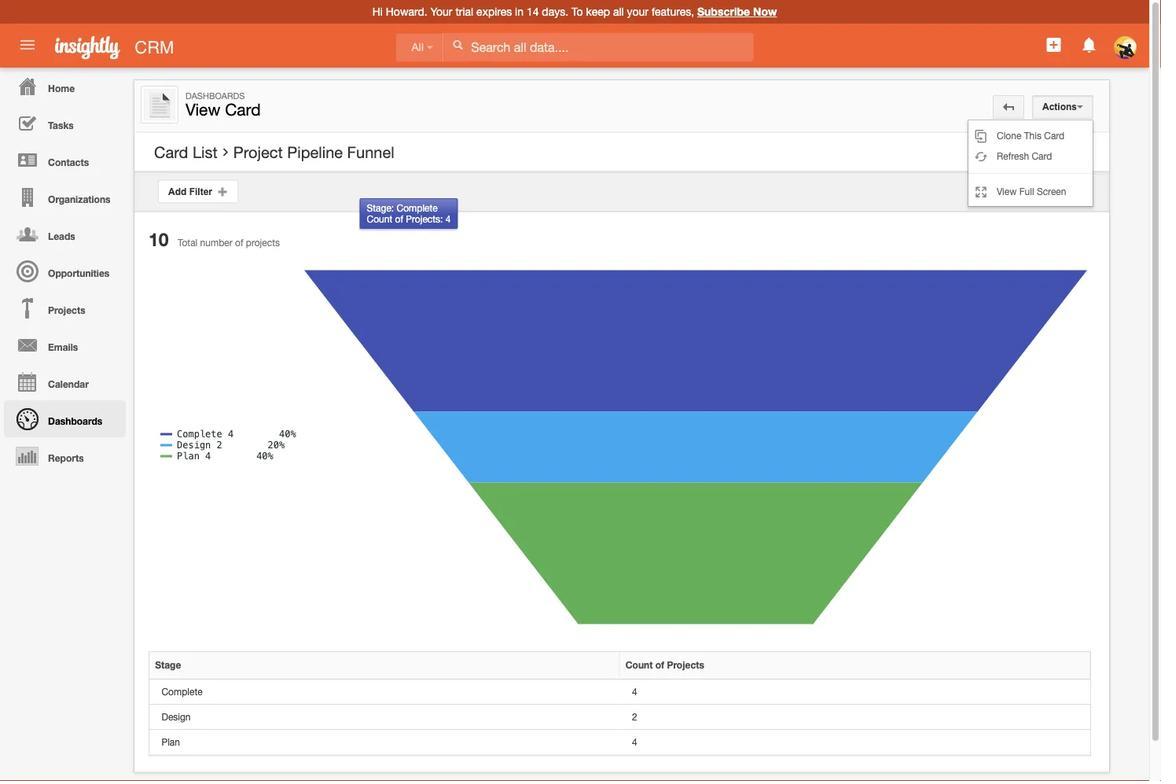 Task type: vqa. For each thing, say whether or not it's contained in the screenshot.
'Shields & Gigot' cell
no



Task type: describe. For each thing, give the bounding box(es) containing it.
complete inside stage: complete count of projects: 4
[[397, 202, 438, 213]]

card list link
[[154, 143, 218, 162]]

card inside the card list link
[[154, 143, 188, 161]]

row containing complete
[[149, 680, 1091, 705]]

clone this card
[[998, 130, 1065, 141]]

calendar link
[[4, 363, 126, 400]]

contacts link
[[4, 142, 126, 179]]

subscribe now link
[[698, 5, 778, 18]]

days.
[[542, 5, 569, 18]]

hi
[[373, 5, 383, 18]]

all
[[412, 41, 424, 53]]

projects:
[[406, 214, 443, 225]]

1 vertical spatial count
[[626, 660, 653, 671]]

plan cell
[[149, 730, 620, 756]]

card list
[[154, 143, 218, 161]]

navigation containing home
[[0, 68, 126, 474]]

complete inside "cell"
[[162, 686, 203, 697]]

dashboards for dashboards view card
[[186, 90, 245, 101]]

row containing design
[[149, 705, 1091, 730]]

2
[[632, 712, 638, 723]]

total number of projects
[[178, 237, 280, 248]]

view full screen link
[[969, 181, 1094, 201]]

dashboards for dashboards
[[48, 415, 102, 426]]

clone this card button
[[969, 125, 1094, 146]]

this
[[1025, 130, 1042, 141]]

organizations link
[[4, 179, 126, 216]]

home link
[[4, 68, 126, 105]]

actions
[[1043, 101, 1078, 112]]

to
[[572, 5, 583, 18]]

project
[[233, 143, 283, 161]]

4 cell for complete
[[620, 680, 1091, 705]]

4 for complete
[[632, 686, 638, 697]]

tasks
[[48, 120, 74, 131]]

14
[[527, 5, 539, 18]]

clone
[[998, 130, 1022, 141]]

opportunities
[[48, 267, 110, 278]]

stage:
[[367, 202, 394, 213]]

card inside "dashboards view card"
[[225, 100, 261, 119]]

emails link
[[4, 326, 126, 363]]

emails
[[48, 341, 78, 352]]

trial
[[456, 5, 474, 18]]

add
[[168, 186, 187, 197]]

total
[[178, 237, 198, 248]]

in
[[515, 5, 524, 18]]

refresh card button
[[969, 146, 1094, 166]]

dashboards view card
[[186, 90, 261, 119]]

dashboards link
[[4, 400, 126, 437]]

view inside "dashboards view card"
[[186, 100, 221, 119]]

stage: complete count of projects: 4
[[367, 202, 451, 225]]

hi howard. your trial expires in 14 days. to keep all your features, subscribe now
[[373, 5, 778, 18]]

organizations
[[48, 194, 111, 205]]



Task type: locate. For each thing, give the bounding box(es) containing it.
features,
[[652, 5, 695, 18]]

4 inside stage: complete count of projects: 4
[[446, 214, 451, 225]]

0 vertical spatial dashboards
[[186, 90, 245, 101]]

complete cell
[[149, 680, 620, 705]]

2 row from the top
[[149, 680, 1091, 705]]

0 horizontal spatial complete
[[162, 686, 203, 697]]

projects
[[246, 237, 280, 248]]

row containing plan
[[149, 730, 1091, 756]]

projects link
[[4, 290, 126, 326]]

dashboards right card image at left
[[186, 90, 245, 101]]

full
[[1020, 186, 1035, 197]]

project pipeline funnel
[[233, 143, 395, 161]]

count inside stage: complete count of projects: 4
[[367, 214, 393, 225]]

tasks link
[[4, 105, 126, 142]]

actions button
[[1033, 95, 1094, 119]]

4 right projects:
[[446, 214, 451, 225]]

howard.
[[386, 5, 428, 18]]

complete up design
[[162, 686, 203, 697]]

0 horizontal spatial projects
[[48, 304, 85, 315]]

4 down 2
[[632, 737, 638, 748]]

0 horizontal spatial dashboards
[[48, 415, 102, 426]]

dashboards inside navigation
[[48, 415, 102, 426]]

1 vertical spatial complete
[[162, 686, 203, 697]]

expires
[[477, 5, 512, 18]]

add filter
[[168, 186, 218, 197]]

subscribe
[[698, 5, 751, 18]]

4
[[446, 214, 451, 225], [632, 686, 638, 697], [632, 737, 638, 748]]

2 4 cell from the top
[[620, 730, 1091, 756]]

1 vertical spatial dashboards
[[48, 415, 102, 426]]

0 vertical spatial 4 cell
[[620, 680, 1091, 705]]

number
[[200, 237, 233, 248]]

design
[[162, 712, 191, 723]]

0 vertical spatial view
[[186, 100, 221, 119]]

card left the list
[[154, 143, 188, 161]]

row containing stage
[[149, 652, 1091, 680]]

1 vertical spatial 4 cell
[[620, 730, 1091, 756]]

refresh
[[998, 150, 1030, 161]]

2 cell
[[620, 705, 1091, 730]]

4 cell
[[620, 680, 1091, 705], [620, 730, 1091, 756]]

calendar
[[48, 378, 89, 389]]

pipeline
[[287, 143, 343, 161]]

card up project
[[225, 100, 261, 119]]

opportunities link
[[4, 253, 126, 290]]

view
[[186, 100, 221, 119], [998, 186, 1017, 197]]

back image
[[1004, 101, 1015, 112]]

add filter link
[[158, 180, 239, 203]]

1 horizontal spatial of
[[395, 214, 404, 225]]

notifications image
[[1081, 35, 1100, 54]]

complete up projects:
[[397, 202, 438, 213]]

funnel
[[347, 143, 395, 161]]

complete
[[397, 202, 438, 213], [162, 686, 203, 697]]

reports
[[48, 452, 84, 463]]

refresh card
[[998, 150, 1053, 161]]

screen
[[1038, 186, 1067, 197]]

1 vertical spatial of
[[235, 237, 243, 248]]

view full screen
[[998, 186, 1067, 197]]

card image
[[144, 89, 175, 120]]

1 vertical spatial projects
[[667, 660, 705, 671]]

row group containing complete
[[149, 680, 1091, 756]]

of
[[395, 214, 404, 225], [235, 237, 243, 248], [656, 660, 665, 671]]

3 row from the top
[[149, 705, 1091, 730]]

row group
[[149, 680, 1091, 756]]

0 horizontal spatial count
[[367, 214, 393, 225]]

dashboards up reports link
[[48, 415, 102, 426]]

home
[[48, 83, 75, 94]]

list
[[193, 143, 218, 161]]

crm
[[135, 37, 174, 57]]

2 vertical spatial 4
[[632, 737, 638, 748]]

card inside refresh card button
[[1032, 150, 1053, 161]]

projects
[[48, 304, 85, 315], [667, 660, 705, 671]]

leads
[[48, 231, 75, 242]]

count
[[367, 214, 393, 225], [626, 660, 653, 671]]

dashboards inside "dashboards view card"
[[186, 90, 245, 101]]

2 horizontal spatial of
[[656, 660, 665, 671]]

1 horizontal spatial count
[[626, 660, 653, 671]]

1 vertical spatial view
[[998, 186, 1017, 197]]

white image
[[453, 39, 464, 50]]

contacts
[[48, 157, 89, 168]]

leads link
[[4, 216, 126, 253]]

4 for plan
[[632, 737, 638, 748]]

0 horizontal spatial of
[[235, 237, 243, 248]]

0 vertical spatial count
[[367, 214, 393, 225]]

card down this
[[1032, 150, 1053, 161]]

0 vertical spatial 4
[[446, 214, 451, 225]]

your
[[627, 5, 649, 18]]

card
[[225, 100, 261, 119], [1045, 130, 1065, 141], [154, 143, 188, 161], [1032, 150, 1053, 161]]

count down stage:
[[367, 214, 393, 225]]

dashboards
[[186, 90, 245, 101], [48, 415, 102, 426]]

1 4 cell from the top
[[620, 680, 1091, 705]]

4 up 2
[[632, 686, 638, 697]]

stage
[[155, 660, 181, 671]]

plan
[[162, 737, 180, 748]]

count up 2
[[626, 660, 653, 671]]

your
[[431, 5, 453, 18]]

1 horizontal spatial view
[[998, 186, 1017, 197]]

0 vertical spatial projects
[[48, 304, 85, 315]]

1 horizontal spatial dashboards
[[186, 90, 245, 101]]

1 horizontal spatial projects
[[667, 660, 705, 671]]

1 horizontal spatial complete
[[397, 202, 438, 213]]

0 horizontal spatial view
[[186, 100, 221, 119]]

plus image
[[218, 186, 229, 197]]

2 vertical spatial of
[[656, 660, 665, 671]]

now
[[754, 5, 778, 18]]

of inside stage: complete count of projects: 4
[[395, 214, 404, 225]]

filter
[[189, 186, 212, 197]]

4 row from the top
[[149, 730, 1091, 756]]

row
[[149, 652, 1091, 680], [149, 680, 1091, 705], [149, 705, 1091, 730], [149, 730, 1091, 756]]

reports link
[[4, 437, 126, 474]]

count of projects
[[626, 660, 705, 671]]

0 vertical spatial complete
[[397, 202, 438, 213]]

card right this
[[1045, 130, 1065, 141]]

4 cell for plan
[[620, 730, 1091, 756]]

0 vertical spatial of
[[395, 214, 404, 225]]

navigation
[[0, 68, 126, 474]]

10
[[149, 229, 169, 250]]

all
[[614, 5, 624, 18]]

view left full
[[998, 186, 1017, 197]]

card inside clone this card button
[[1045, 130, 1065, 141]]

1 row from the top
[[149, 652, 1091, 680]]

Search all data.... text field
[[444, 33, 754, 61]]

keep
[[586, 5, 610, 18]]

1 vertical spatial 4
[[632, 686, 638, 697]]

all link
[[396, 33, 444, 62]]

view up the list
[[186, 100, 221, 119]]

design cell
[[149, 705, 620, 730]]



